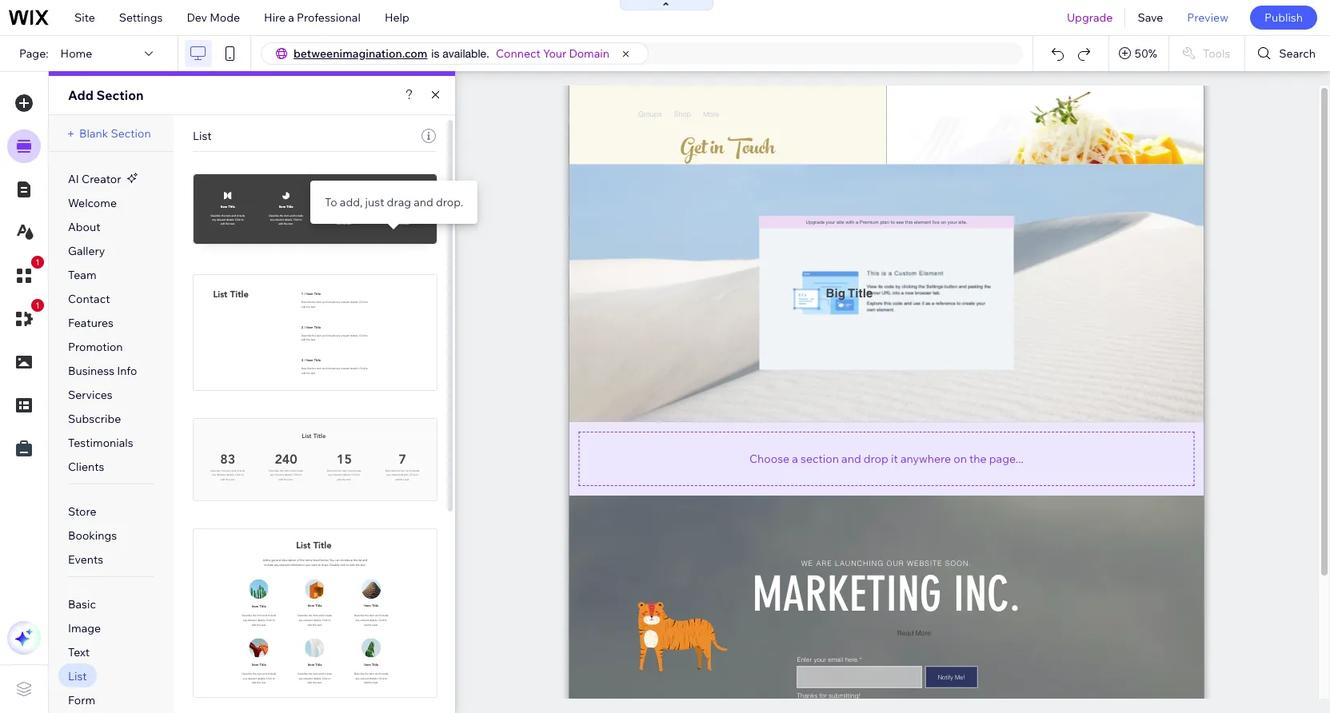 Task type: vqa. For each thing, say whether or not it's contained in the screenshot.
Blank Section on the top left
yes



Task type: locate. For each thing, give the bounding box(es) containing it.
dev mode
[[187, 10, 240, 25]]

to
[[325, 195, 337, 210]]

section
[[96, 87, 144, 103], [111, 126, 151, 141]]

section for blank section
[[111, 126, 151, 141]]

image
[[68, 622, 101, 636]]

add,
[[340, 195, 363, 210]]

gallery
[[68, 244, 105, 258]]

1 button left features
[[7, 299, 44, 336]]

tools button
[[1170, 36, 1245, 71]]

a
[[288, 10, 294, 25], [792, 452, 798, 466]]

tools
[[1203, 46, 1231, 61]]

1 vertical spatial 1
[[35, 301, 40, 310]]

about
[[68, 220, 100, 234]]

0 horizontal spatial a
[[288, 10, 294, 25]]

section up blank section at the left top of page
[[96, 87, 144, 103]]

list
[[193, 129, 212, 143], [68, 670, 87, 684]]

1
[[35, 258, 40, 267], [35, 301, 40, 310]]

section
[[801, 452, 839, 466]]

0 horizontal spatial list
[[68, 670, 87, 684]]

to add, just drag and drop.
[[325, 195, 463, 210]]

1 horizontal spatial list
[[193, 129, 212, 143]]

and right drag
[[414, 195, 434, 210]]

1 button
[[7, 256, 44, 293], [7, 299, 44, 336]]

0 vertical spatial and
[[414, 195, 434, 210]]

1 vertical spatial 1 button
[[7, 299, 44, 336]]

team
[[68, 268, 96, 282]]

and left drop
[[842, 452, 862, 466]]

testimonials
[[68, 436, 133, 450]]

0 vertical spatial section
[[96, 87, 144, 103]]

text
[[68, 646, 90, 660]]

store
[[68, 505, 96, 519]]

welcome
[[68, 196, 117, 210]]

1 left the contact
[[35, 301, 40, 310]]

professional
[[297, 10, 361, 25]]

form
[[68, 694, 95, 708]]

publish
[[1265, 10, 1303, 25]]

upgrade
[[1067, 10, 1113, 25]]

1 vertical spatial and
[[842, 452, 862, 466]]

site
[[74, 10, 95, 25]]

save button
[[1126, 0, 1176, 35]]

1 horizontal spatial a
[[792, 452, 798, 466]]

basic
[[68, 598, 96, 612]]

clients
[[68, 460, 104, 475]]

is available. connect your domain
[[432, 46, 610, 61]]

1 vertical spatial a
[[792, 452, 798, 466]]

betweenimagination.com
[[294, 46, 428, 61]]

1 vertical spatial section
[[111, 126, 151, 141]]

and
[[414, 195, 434, 210], [842, 452, 862, 466]]

a right hire
[[288, 10, 294, 25]]

add
[[68, 87, 94, 103]]

0 vertical spatial list
[[193, 129, 212, 143]]

0 vertical spatial a
[[288, 10, 294, 25]]

0 vertical spatial 1 button
[[7, 256, 44, 293]]

1 button left team
[[7, 256, 44, 293]]

a for professional
[[288, 10, 294, 25]]

50%
[[1135, 46, 1158, 61]]

search
[[1280, 46, 1316, 61]]

1 left gallery at left top
[[35, 258, 40, 267]]

a left section
[[792, 452, 798, 466]]

save
[[1138, 10, 1164, 25]]

section right the blank
[[111, 126, 151, 141]]

hire
[[264, 10, 286, 25]]

add section
[[68, 87, 144, 103]]

1 1 button from the top
[[7, 256, 44, 293]]

just
[[365, 195, 384, 210]]

business
[[68, 364, 115, 378]]

0 vertical spatial 1
[[35, 258, 40, 267]]



Task type: describe. For each thing, give the bounding box(es) containing it.
home
[[60, 46, 92, 61]]

mode
[[210, 10, 240, 25]]

contact
[[68, 292, 110, 306]]

50% button
[[1110, 36, 1169, 71]]

preview
[[1188, 10, 1229, 25]]

a for section
[[792, 452, 798, 466]]

events
[[68, 553, 103, 567]]

1 horizontal spatial and
[[842, 452, 862, 466]]

section for add section
[[96, 87, 144, 103]]

info
[[117, 364, 137, 378]]

page...
[[990, 452, 1024, 466]]

choose
[[750, 452, 790, 466]]

services
[[68, 388, 113, 402]]

publish button
[[1251, 6, 1318, 30]]

2 1 from the top
[[35, 301, 40, 310]]

drag
[[387, 195, 411, 210]]

ai creator
[[68, 172, 121, 186]]

ai
[[68, 172, 79, 186]]

1 1 from the top
[[35, 258, 40, 267]]

domain
[[569, 46, 610, 61]]

available.
[[443, 47, 490, 60]]

anywhere
[[901, 452, 951, 466]]

2 1 button from the top
[[7, 299, 44, 336]]

choose a section and drop it anywhere on the page...
[[750, 452, 1024, 466]]

drop
[[864, 452, 889, 466]]

0 horizontal spatial and
[[414, 195, 434, 210]]

your
[[543, 46, 567, 61]]

1 vertical spatial list
[[68, 670, 87, 684]]

settings
[[119, 10, 163, 25]]

it
[[891, 452, 898, 466]]

connect
[[496, 46, 541, 61]]

drop.
[[436, 195, 463, 210]]

blank section
[[79, 126, 151, 141]]

hire a professional
[[264, 10, 361, 25]]

is
[[432, 47, 440, 60]]

help
[[385, 10, 409, 25]]

search button
[[1246, 36, 1331, 71]]

bookings
[[68, 529, 117, 543]]

promotion
[[68, 340, 123, 354]]

blank
[[79, 126, 108, 141]]

features
[[68, 316, 114, 330]]

preview button
[[1176, 0, 1241, 35]]

business info
[[68, 364, 137, 378]]

dev
[[187, 10, 207, 25]]

the
[[970, 452, 987, 466]]

creator
[[82, 172, 121, 186]]

subscribe
[[68, 412, 121, 426]]

on
[[954, 452, 967, 466]]



